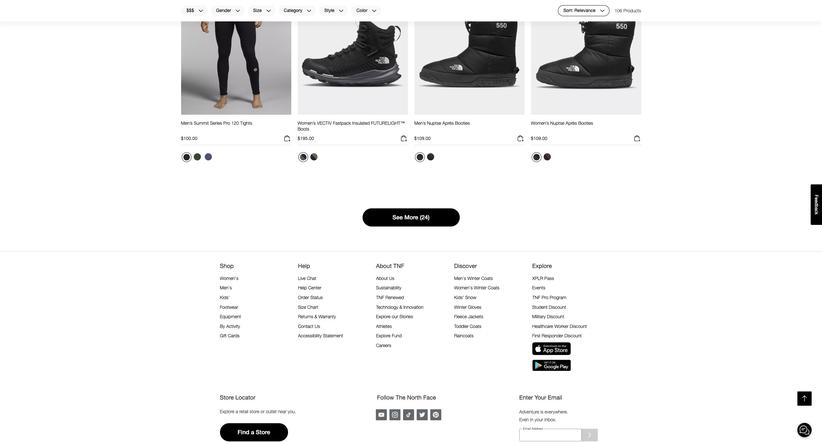 Task type: vqa. For each thing, say whether or not it's contained in the screenshot.
MEN'S NUPTSE APRÈS BOOTIES image
yes



Task type: describe. For each thing, give the bounding box(es) containing it.
help for help
[[298, 262, 310, 269]]

jackets
[[468, 314, 483, 319]]

us for contact us
[[315, 323, 320, 329]]

tnf for explore
[[532, 295, 540, 300]]

outlet
[[266, 409, 277, 414]]

coats for women's winter coats
[[488, 285, 499, 291]]

men's summit series pro 120 tights image
[[181, 0, 291, 115]]

winter gloves
[[454, 304, 481, 310]]

find
[[238, 429, 249, 435]]

women's vectiv fastpack insulated futurelight™ boots image
[[298, 0, 408, 115]]

1 e from the top
[[814, 197, 819, 200]]

1 vertical spatial pro
[[542, 295, 548, 300]]

après for women's nuptse après booties
[[566, 120, 577, 126]]

Pine Needle radio
[[192, 152, 202, 162]]

106 products status
[[615, 5, 641, 16]]

everywhere.
[[545, 409, 568, 415]]

106
[[615, 8, 622, 13]]

equipment link
[[220, 314, 241, 319]]

follow us on youtube image
[[378, 412, 384, 418]]

nuptse for men's
[[427, 120, 441, 126]]

men's nuptse après booties
[[414, 120, 470, 126]]

enter your email
[[519, 394, 562, 401]]

by activity link
[[220, 323, 240, 329]]

tnf black/asphalt grey image
[[417, 154, 423, 160]]

pro inside button
[[223, 120, 230, 126]]

gender
[[216, 8, 231, 13]]

tnf pro program
[[532, 295, 566, 300]]

accessibility statement link
[[298, 333, 343, 338]]

military
[[532, 314, 546, 319]]

store inside find a store link
[[256, 429, 270, 435]]

snow
[[465, 295, 476, 300]]

your
[[535, 417, 543, 422]]

120
[[231, 120, 239, 126]]

$choose color$ option group for women's nuptse après booties
[[531, 152, 553, 165]]

see more (24) main content
[[0, 0, 822, 406]]

kids' link
[[220, 295, 230, 300]]

toddler coats
[[454, 323, 481, 329]]

tnf black/asphalt grey radio for women's
[[532, 152, 541, 162]]

near
[[278, 409, 287, 414]]

men's summit series pro 120 tights
[[181, 120, 252, 126]]

north
[[407, 394, 422, 401]]

stories
[[400, 314, 413, 319]]

f
[[814, 195, 819, 197]]

contact
[[298, 323, 314, 329]]

live chat
[[298, 275, 316, 281]]

a for explore a retail store or outlet near you.
[[236, 409, 238, 414]]

sustainability
[[376, 285, 401, 291]]

gift cards link
[[220, 333, 240, 338]]

booties for men's nuptse après booties
[[455, 120, 470, 126]]

events link
[[532, 285, 545, 291]]

pass
[[544, 275, 554, 281]]

women's winter coats
[[454, 285, 499, 291]]

raincoats
[[454, 333, 474, 338]]

us for about us
[[389, 275, 394, 281]]

size button
[[248, 5, 276, 16]]

see more (24) button
[[362, 208, 460, 226]]

gloves
[[468, 304, 481, 310]]

adventure
[[519, 409, 539, 415]]

follow us on pinterest image
[[433, 412, 439, 418]]

$choose color$ option group for men's summit series pro 120 tights
[[181, 152, 214, 165]]

$109.00 button for women's nuptse après booties
[[531, 135, 641, 145]]

kids' for kids' snow
[[454, 295, 464, 300]]

$195.00
[[298, 136, 314, 141]]

technology
[[376, 304, 398, 310]]

enter
[[519, 394, 533, 401]]

women's winter coats link
[[454, 285, 499, 291]]

kids' snow link
[[454, 295, 476, 300]]

Bipartisan Brown/TNF Black radio
[[309, 152, 319, 162]]

women's for women's winter coats
[[454, 285, 473, 291]]

men's for 'men's' link
[[220, 285, 232, 291]]

sustainability link
[[376, 285, 401, 291]]

0 horizontal spatial email
[[523, 427, 531, 430]]

men's link
[[220, 285, 232, 291]]

kids' for kids' link
[[220, 295, 230, 300]]

about for about tnf
[[376, 262, 392, 269]]

& for returns
[[315, 314, 317, 319]]

men's winter coats link
[[454, 275, 493, 281]]

color button
[[351, 5, 381, 16]]

in
[[530, 417, 533, 422]]

email address
[[523, 427, 543, 430]]

size chart link
[[298, 304, 318, 310]]

accessibility
[[298, 333, 322, 338]]

responder
[[542, 333, 563, 338]]

student discount
[[532, 304, 566, 310]]

futurelight™
[[371, 120, 405, 126]]

$100.00
[[181, 136, 197, 141]]

products
[[624, 8, 641, 13]]

$choose color$ option group for men's nuptse après booties
[[414, 152, 436, 165]]

by
[[220, 323, 225, 329]]

kids' snow
[[454, 295, 476, 300]]

status
[[310, 295, 323, 300]]

live chat button
[[298, 275, 316, 281]]

a inside button
[[814, 207, 819, 210]]

series
[[210, 120, 222, 126]]

shop
[[220, 262, 234, 269]]

Boysenberry/TNF Black radio
[[542, 152, 552, 162]]

returns
[[298, 314, 313, 319]]

tnf black/vanadis grey image
[[300, 154, 306, 160]]

google play button scaled image
[[532, 360, 571, 371]]

gift
[[220, 333, 227, 338]]

about tnf
[[376, 262, 404, 269]]

nuptse for women's
[[550, 120, 564, 126]]

discover
[[454, 262, 477, 269]]

women's link
[[220, 275, 238, 281]]

explore for explore a retail store or outlet near you.
[[220, 409, 234, 414]]

$109.00 button for men's nuptse après booties
[[414, 135, 524, 145]]

locator
[[235, 394, 255, 401]]

d
[[814, 202, 819, 205]]

worker
[[554, 323, 569, 329]]

women's nuptse après booties button
[[531, 120, 593, 132]]

see more (24)
[[393, 214, 430, 221]]

first
[[532, 333, 541, 338]]

discount down program on the bottom right
[[549, 304, 566, 310]]

gender button
[[211, 5, 245, 16]]

first responder discount link
[[532, 333, 582, 338]]

healthcare worker discount
[[532, 323, 587, 329]]

sort: relevance
[[563, 8, 596, 13]]

tnf black/asphalt grey image
[[533, 154, 540, 160]]

relevance
[[574, 8, 596, 13]]

men's nuptse après booties image
[[414, 0, 524, 115]]

TNF Black/Vanadis Grey radio
[[298, 152, 308, 162]]



Task type: locate. For each thing, give the bounding box(es) containing it.
& up stories
[[399, 304, 402, 310]]

men's for men's summit series pro 120 tights
[[181, 120, 193, 126]]

1 vertical spatial winter
[[474, 285, 487, 291]]

technology & innovation link
[[376, 304, 423, 310]]

men's inside button
[[181, 120, 193, 126]]

0 horizontal spatial store
[[220, 394, 234, 401]]

booties for women's nuptse après booties
[[578, 120, 593, 126]]

booties inside "button"
[[455, 120, 470, 126]]

explore a retail store or outlet near you.
[[220, 409, 296, 414]]

2 booties from the left
[[578, 120, 593, 126]]

nuptse
[[427, 120, 441, 126], [550, 120, 564, 126]]

nuptse inside "button"
[[427, 120, 441, 126]]

$109.00 up tnf black/asphalt grey icon
[[531, 136, 547, 141]]

1 horizontal spatial men's
[[414, 120, 426, 126]]

category button
[[278, 5, 316, 16]]

1 $109.00 button from the left
[[414, 135, 524, 145]]

footwear
[[220, 304, 238, 310]]

fleece
[[454, 314, 467, 319]]

athletes link
[[376, 323, 392, 329]]

women's nuptse après booties
[[531, 120, 593, 126]]

0 vertical spatial pro
[[223, 120, 230, 126]]

student
[[532, 304, 548, 310]]

1 vertical spatial a
[[236, 409, 238, 414]]

a for find a store
[[251, 429, 254, 435]]

0 vertical spatial help
[[298, 262, 310, 269]]

1 horizontal spatial tnf black/asphalt grey radio
[[532, 152, 541, 162]]

style button
[[319, 5, 348, 16]]

1 vertical spatial store
[[256, 429, 270, 435]]

face
[[423, 394, 436, 401]]

pine needle image
[[194, 153, 201, 160]]

men's nuptse après booties button
[[414, 120, 470, 132]]

style
[[324, 8, 334, 13]]

1 $choose color$ option group from the left
[[181, 152, 214, 165]]

men's down the discover
[[454, 275, 466, 281]]

1 booties from the left
[[455, 120, 470, 126]]

0 vertical spatial size
[[253, 8, 262, 13]]

follow us on twitter image
[[419, 412, 425, 418]]

pro up student discount
[[542, 295, 548, 300]]

explore left retail on the bottom of page
[[220, 409, 234, 414]]

1 horizontal spatial après
[[566, 120, 577, 126]]

discount up healthcare worker discount link
[[547, 314, 564, 319]]

$109.00 for men's
[[414, 136, 431, 141]]

1 vertical spatial us
[[315, 323, 320, 329]]

adventure is everywhere. even in your inbox.
[[519, 409, 568, 422]]

coats for men's winter coats
[[481, 275, 493, 281]]

healthcare worker discount link
[[532, 323, 587, 329]]

1 horizontal spatial nuptse
[[550, 120, 564, 126]]

après inside button
[[566, 120, 577, 126]]

kids' down 'men's' link
[[220, 295, 230, 300]]

winter for men's
[[467, 275, 480, 281]]

innovation
[[403, 304, 423, 310]]

4 $choose color$ option group from the left
[[531, 152, 553, 165]]

men's right the futurelight™
[[414, 120, 426, 126]]

0 horizontal spatial $109.00
[[414, 136, 431, 141]]

women's nuptse après booties image
[[531, 0, 641, 115]]

1 help from the top
[[298, 262, 310, 269]]

men's inside "button"
[[414, 120, 426, 126]]

tnf black/asphalt grey radio left summit navy/tnf black radio
[[415, 152, 425, 162]]

us down the returns & warranty
[[315, 323, 320, 329]]

size down order
[[298, 304, 306, 310]]

explore our stories
[[376, 314, 413, 319]]

store right find
[[256, 429, 270, 435]]

$109.00 button down women's nuptse après booties button
[[531, 135, 641, 145]]

1 horizontal spatial pro
[[542, 295, 548, 300]]

$choose color$ option group
[[181, 152, 214, 165], [298, 152, 320, 165], [414, 152, 436, 165], [531, 152, 553, 165]]

0 vertical spatial us
[[389, 275, 394, 281]]

2 women's from the left
[[531, 120, 549, 126]]

0 horizontal spatial kids'
[[220, 295, 230, 300]]

us up sustainability
[[389, 275, 394, 281]]

bipartisan brown/tnf black image
[[310, 153, 317, 160]]

tnf black/tnf black image
[[183, 154, 190, 160]]

0 horizontal spatial tnf
[[376, 295, 384, 300]]

(24)
[[420, 214, 430, 221]]

vectiv
[[317, 120, 332, 126]]

chart
[[307, 304, 318, 310]]

$109.00 for women's
[[531, 136, 547, 141]]

0 horizontal spatial men's
[[181, 120, 193, 126]]

size for size
[[253, 8, 262, 13]]

1 horizontal spatial us
[[389, 275, 394, 281]]

1 horizontal spatial size
[[298, 304, 306, 310]]

explore fund
[[376, 333, 402, 338]]

men's for men's winter coats
[[454, 275, 466, 281]]

us
[[389, 275, 394, 281], [315, 323, 320, 329]]

2 après from the left
[[566, 120, 577, 126]]

1 horizontal spatial $109.00 button
[[531, 135, 641, 145]]

0 vertical spatial &
[[399, 304, 402, 310]]

email up everywhere.
[[548, 394, 562, 401]]

cards
[[228, 333, 240, 338]]

TNF Black/TNF Black radio
[[182, 152, 191, 162]]

women's
[[298, 120, 316, 126], [531, 120, 549, 126]]

about
[[376, 262, 392, 269], [376, 275, 388, 281]]

e up d
[[814, 197, 819, 200]]

winter for women's
[[474, 285, 487, 291]]

discount
[[549, 304, 566, 310], [547, 314, 564, 319], [570, 323, 587, 329], [565, 333, 582, 338]]

boysenberry/tnf black image
[[544, 153, 551, 160]]

1 men's from the left
[[181, 120, 193, 126]]

après
[[442, 120, 454, 126], [566, 120, 577, 126]]

follow us on tiktok image
[[406, 412, 411, 418]]

store left locator
[[220, 394, 234, 401]]

& down the chart
[[315, 314, 317, 319]]

help center link
[[298, 285, 321, 291]]

2 e from the top
[[814, 200, 819, 202]]

0 horizontal spatial &
[[315, 314, 317, 319]]

sort:
[[563, 8, 573, 13]]

2 vertical spatial coats
[[470, 323, 481, 329]]

Email Address text field
[[519, 429, 582, 441]]

1 horizontal spatial store
[[256, 429, 270, 435]]

help down live
[[298, 285, 307, 291]]

activity
[[226, 323, 240, 329]]

winter up women's winter coats link
[[467, 275, 480, 281]]

1 vertical spatial email
[[523, 427, 531, 430]]

tnf black/asphalt grey radio for men's
[[415, 152, 425, 162]]

1 $109.00 from the left
[[414, 136, 431, 141]]

booties
[[455, 120, 470, 126], [578, 120, 593, 126]]

discount down 'worker'
[[565, 333, 582, 338]]

men's left the summit
[[181, 120, 193, 126]]

$109.00 up tnf black/asphalt grey image
[[414, 136, 431, 141]]

coats up women's winter coats link
[[481, 275, 493, 281]]

3 $choose color$ option group from the left
[[414, 152, 436, 165]]

a right find
[[251, 429, 254, 435]]

0 vertical spatial about
[[376, 262, 392, 269]]

0 horizontal spatial pro
[[223, 120, 230, 126]]

help for help center
[[298, 285, 307, 291]]

nuptse inside button
[[550, 120, 564, 126]]

back to top image
[[800, 394, 809, 403]]

about for about us
[[376, 275, 388, 281]]

tnf
[[393, 262, 404, 269], [376, 295, 384, 300], [532, 295, 540, 300]]

1 horizontal spatial women's
[[531, 120, 549, 126]]

events
[[532, 285, 545, 291]]

renewed
[[385, 295, 404, 300]]

1 about from the top
[[376, 262, 392, 269]]

size
[[253, 8, 262, 13], [298, 304, 306, 310]]

help center
[[298, 285, 321, 291]]

raincoats link
[[454, 333, 474, 338]]

$109.00
[[414, 136, 431, 141], [531, 136, 547, 141]]

1 horizontal spatial &
[[399, 304, 402, 310]]

0 horizontal spatial men's
[[220, 285, 232, 291]]

1 horizontal spatial women's
[[454, 285, 473, 291]]

xplr pass
[[532, 275, 554, 281]]

1 horizontal spatial men's
[[454, 275, 466, 281]]

2 kids' from the left
[[454, 295, 464, 300]]

about up sustainability
[[376, 275, 388, 281]]

fleece jackets
[[454, 314, 483, 319]]

0 horizontal spatial booties
[[455, 120, 470, 126]]

0 vertical spatial email
[[548, 394, 562, 401]]

tnf renewed link
[[376, 295, 404, 300]]

cave blue image
[[205, 153, 212, 160]]

2 men's from the left
[[414, 120, 426, 126]]

women's up kids' snow
[[454, 285, 473, 291]]

0 horizontal spatial $109.00 button
[[414, 135, 524, 145]]

1 horizontal spatial booties
[[578, 120, 593, 126]]

program
[[550, 295, 566, 300]]

warranty
[[319, 314, 336, 319]]

pro
[[223, 120, 230, 126], [542, 295, 548, 300]]

c
[[814, 210, 819, 212]]

booties inside button
[[578, 120, 593, 126]]

0 vertical spatial women's
[[220, 275, 238, 281]]

email
[[548, 394, 562, 401], [523, 427, 531, 430]]

contact us link
[[298, 323, 320, 329]]

women's for women's vectiv fastpack insulated futurelight™ boots
[[298, 120, 316, 126]]

explore for explore our stories
[[376, 314, 391, 319]]

winter down men's winter coats link
[[474, 285, 487, 291]]

women's vectiv fastpack insulated futurelight™ boots
[[298, 120, 405, 132]]

pro left 120
[[223, 120, 230, 126]]

1 horizontal spatial email
[[548, 394, 562, 401]]

center
[[308, 285, 321, 291]]

or
[[261, 409, 265, 414]]

1 vertical spatial men's
[[220, 285, 232, 291]]

military discount link
[[532, 314, 564, 319]]

explore for explore
[[532, 262, 552, 269]]

women's for women's link
[[220, 275, 238, 281]]

explore up athletes
[[376, 314, 391, 319]]

our
[[392, 314, 398, 319]]

size right gender dropdown button
[[253, 8, 262, 13]]

a up k at top
[[814, 207, 819, 210]]

tnf down events link
[[532, 295, 540, 300]]

k
[[814, 212, 819, 215]]

accessibility statement
[[298, 333, 343, 338]]

0 horizontal spatial après
[[442, 120, 454, 126]]

size inside dropdown button
[[253, 8, 262, 13]]

address
[[532, 427, 543, 430]]

apple store image
[[532, 342, 571, 355]]

discount right 'worker'
[[570, 323, 587, 329]]

2 $109.00 from the left
[[531, 136, 547, 141]]

106 products
[[615, 8, 641, 13]]

store locator
[[220, 394, 255, 401]]

1 vertical spatial women's
[[454, 285, 473, 291]]

a left retail on the bottom of page
[[236, 409, 238, 414]]

help
[[298, 262, 310, 269], [298, 285, 307, 291]]

coats down men's winter coats link
[[488, 285, 499, 291]]

$195.00 button
[[298, 135, 408, 145]]

you.
[[288, 409, 296, 414]]

0 vertical spatial coats
[[481, 275, 493, 281]]

1 vertical spatial help
[[298, 285, 307, 291]]

& for technology
[[399, 304, 402, 310]]

0 horizontal spatial a
[[236, 409, 238, 414]]

1 horizontal spatial a
[[251, 429, 254, 435]]

first responder discount
[[532, 333, 582, 338]]

1 tnf black/asphalt grey radio from the left
[[415, 152, 425, 162]]

1 kids' from the left
[[220, 295, 230, 300]]

coats down the jackets on the bottom right of the page
[[470, 323, 481, 329]]

winter up fleece
[[454, 304, 467, 310]]

0 vertical spatial a
[[814, 207, 819, 210]]

0 horizontal spatial size
[[253, 8, 262, 13]]

email down even
[[523, 427, 531, 430]]

0 horizontal spatial women's
[[220, 275, 238, 281]]

TNF Black/Asphalt Grey radio
[[415, 152, 425, 162], [532, 152, 541, 162]]

even
[[519, 417, 529, 422]]

careers
[[376, 343, 391, 348]]

2 help from the top
[[298, 285, 307, 291]]

Cave Blue radio
[[203, 152, 213, 162]]

about us link
[[376, 275, 394, 281]]

by activity
[[220, 323, 240, 329]]

women's up 'men's' link
[[220, 275, 238, 281]]

1 horizontal spatial $109.00
[[531, 136, 547, 141]]

tnf up technology
[[376, 295, 384, 300]]

explore for explore fund
[[376, 333, 391, 338]]

2 $choose color$ option group from the left
[[298, 152, 320, 165]]

1 vertical spatial coats
[[488, 285, 499, 291]]

Summit Navy/TNF Black radio
[[425, 152, 436, 162]]

0 horizontal spatial women's
[[298, 120, 316, 126]]

après inside "button"
[[442, 120, 454, 126]]

size chart
[[298, 304, 318, 310]]

2 horizontal spatial a
[[814, 207, 819, 210]]

winter gloves link
[[454, 304, 481, 310]]

women's inside the women's vectiv fastpack insulated futurelight™ boots
[[298, 120, 316, 126]]

explore up the careers "link"
[[376, 333, 391, 338]]

f e e d b a c k button
[[811, 184, 822, 225]]

2 vertical spatial winter
[[454, 304, 467, 310]]

b
[[814, 205, 819, 207]]

explore up xplr pass
[[532, 262, 552, 269]]

e up b
[[814, 200, 819, 202]]

$109.00 button down men's nuptse après booties "button"
[[414, 135, 524, 145]]

summit navy/tnf black image
[[427, 153, 434, 160]]

2 vertical spatial a
[[251, 429, 254, 435]]

1 nuptse from the left
[[427, 120, 441, 126]]

category
[[284, 8, 302, 13]]

1 vertical spatial size
[[298, 304, 306, 310]]

men's summit series pro 120 tights button
[[181, 120, 252, 132]]

about up about us link
[[376, 262, 392, 269]]

tnf black/asphalt grey radio left boysenberry/tnf black option
[[532, 152, 541, 162]]

women's for women's nuptse après booties
[[531, 120, 549, 126]]

2 tnf black/asphalt grey radio from the left
[[532, 152, 541, 162]]

1 women's from the left
[[298, 120, 316, 126]]

$choose color$ option group for women's vectiv fastpack insulated futurelight™ boots
[[298, 152, 320, 165]]

careers link
[[376, 343, 391, 348]]

2 about from the top
[[376, 275, 388, 281]]

1 vertical spatial about
[[376, 275, 388, 281]]

0 vertical spatial winter
[[467, 275, 480, 281]]

1 horizontal spatial tnf
[[393, 262, 404, 269]]

tnf pro program link
[[532, 295, 566, 300]]

live
[[298, 275, 306, 281]]

après for men's nuptse après booties
[[442, 120, 454, 126]]

tnf up about us
[[393, 262, 404, 269]]

2 horizontal spatial tnf
[[532, 295, 540, 300]]

tights
[[240, 120, 252, 126]]

kids' left snow
[[454, 295, 464, 300]]

size for size chart
[[298, 304, 306, 310]]

tnf for about tnf
[[376, 295, 384, 300]]

0 vertical spatial store
[[220, 394, 234, 401]]

2 $109.00 button from the left
[[531, 135, 641, 145]]

help up live
[[298, 262, 310, 269]]

1 vertical spatial &
[[315, 314, 317, 319]]

0 vertical spatial men's
[[454, 275, 466, 281]]

order status link
[[298, 295, 323, 300]]

0 horizontal spatial tnf black/asphalt grey radio
[[415, 152, 425, 162]]

2 nuptse from the left
[[550, 120, 564, 126]]

men's up kids' link
[[220, 285, 232, 291]]

follow us on instagram image
[[392, 412, 398, 418]]

athletes
[[376, 323, 392, 329]]

follow the north face
[[377, 394, 436, 401]]

1 horizontal spatial kids'
[[454, 295, 464, 300]]

men's
[[454, 275, 466, 281], [220, 285, 232, 291]]

0 horizontal spatial us
[[315, 323, 320, 329]]

0 horizontal spatial nuptse
[[427, 120, 441, 126]]

men's for men's nuptse après booties
[[414, 120, 426, 126]]

explore our stories link
[[376, 314, 413, 319]]

1 après from the left
[[442, 120, 454, 126]]



